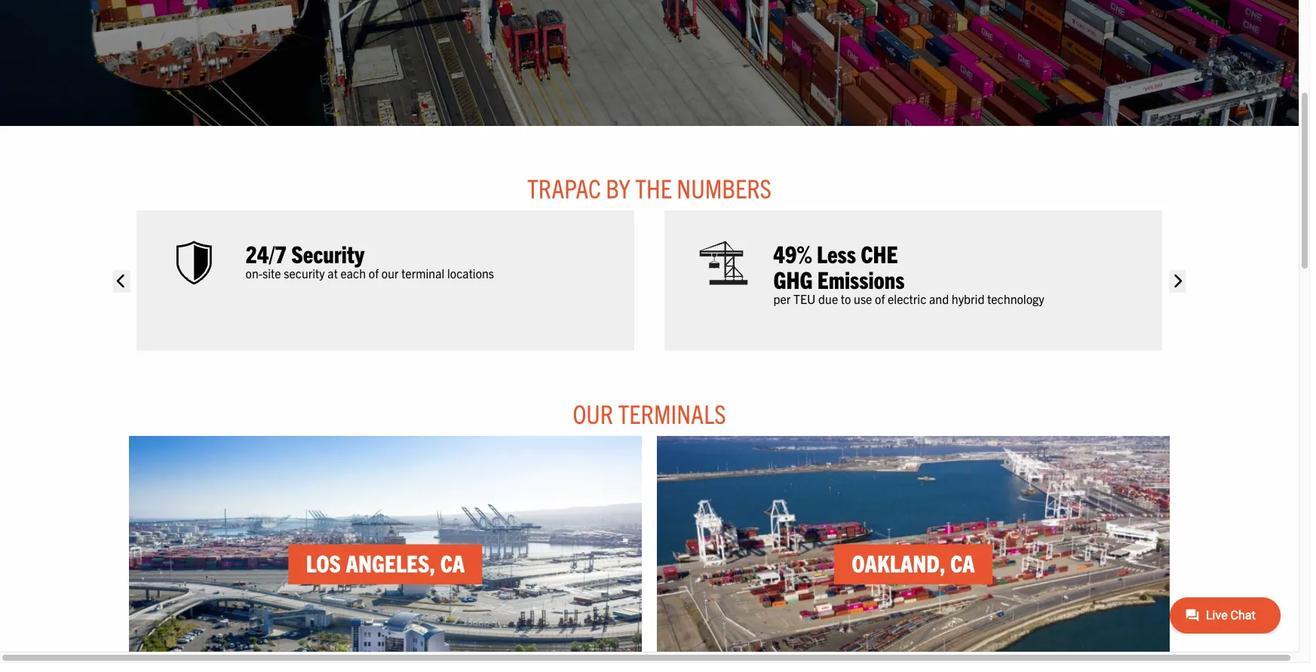 Task type: describe. For each thing, give the bounding box(es) containing it.
security
[[292, 239, 365, 268]]

per
[[774, 292, 791, 307]]

24/7
[[246, 239, 287, 268]]

technology
[[988, 292, 1045, 307]]

trapac
[[527, 171, 601, 204]]

locations
[[448, 266, 495, 281]]

of inside 49% less che ghg emissions per teu due to use of electric and hybrid technology
[[876, 292, 886, 307]]

less
[[818, 239, 857, 268]]

on-
[[246, 266, 263, 281]]

our
[[573, 397, 614, 429]]

49%
[[774, 239, 813, 268]]

49% less che ghg emissions per teu due to use of electric and hybrid technology
[[774, 239, 1045, 307]]

solid image
[[113, 270, 130, 292]]

che
[[861, 239, 899, 268]]

our
[[382, 266, 399, 281]]

ghg
[[774, 264, 813, 294]]

terminal
[[402, 266, 445, 281]]

site
[[263, 266, 281, 281]]

security
[[284, 266, 325, 281]]

trapac by the numbers
[[527, 171, 772, 204]]

24/7 security on-site security at each of our terminal locations
[[246, 239, 495, 281]]

main content containing trapac by the numbers
[[106, 171, 1193, 663]]

solid image
[[1169, 270, 1186, 292]]

the
[[636, 171, 672, 204]]



Task type: vqa. For each thing, say whether or not it's contained in the screenshot.
"By"
yes



Task type: locate. For each thing, give the bounding box(es) containing it.
our terminals
[[573, 397, 726, 429]]

emissions
[[818, 264, 905, 294]]

each
[[341, 266, 366, 281]]

terminals
[[618, 397, 726, 429]]

due
[[819, 292, 839, 307]]

1 horizontal spatial of
[[876, 292, 886, 307]]

teu
[[794, 292, 816, 307]]

at
[[328, 266, 338, 281]]

of left "our"
[[369, 266, 379, 281]]

numbers
[[677, 171, 772, 204]]

and
[[930, 292, 950, 307]]

0 horizontal spatial of
[[369, 266, 379, 281]]

of
[[369, 266, 379, 281], [876, 292, 886, 307]]

main content
[[106, 171, 1193, 663]]

by
[[606, 171, 631, 204]]

of right use
[[876, 292, 886, 307]]

0 vertical spatial of
[[369, 266, 379, 281]]

of inside 24/7 security on-site security at each of our terminal locations
[[369, 266, 379, 281]]

electric
[[888, 292, 927, 307]]

1 vertical spatial of
[[876, 292, 886, 307]]

hybrid
[[952, 292, 985, 307]]

use
[[855, 292, 873, 307]]

to
[[842, 292, 852, 307]]



